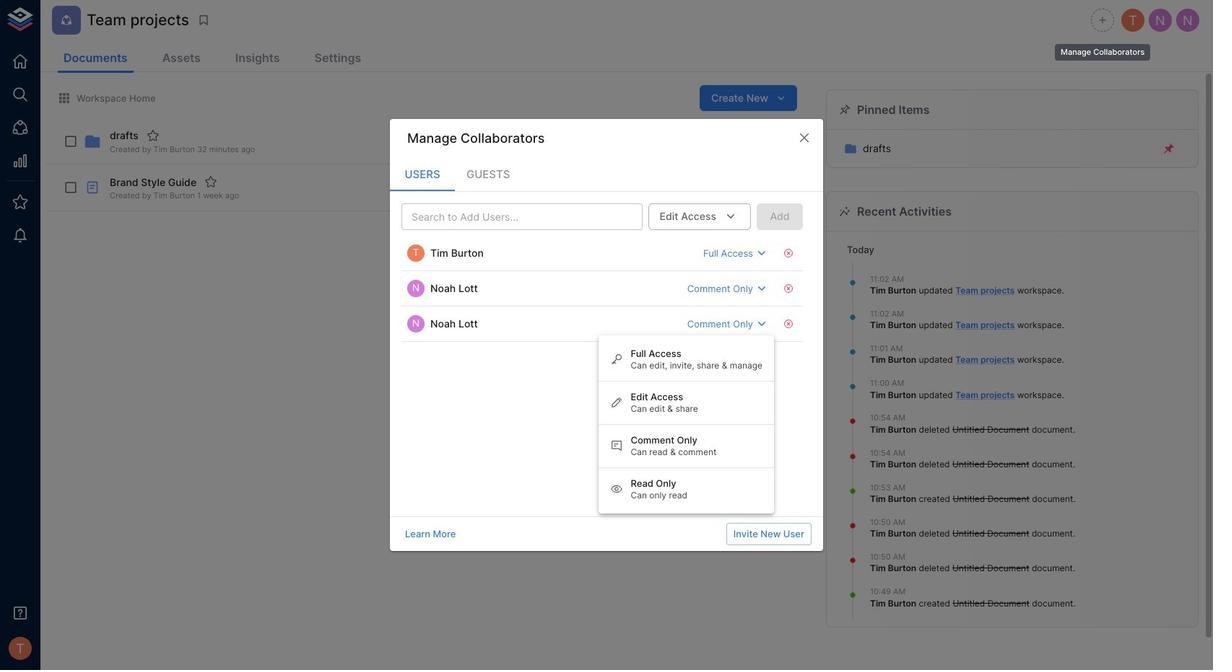 Task type: describe. For each thing, give the bounding box(es) containing it.
bookmark image
[[197, 14, 210, 27]]

unpin image
[[1163, 142, 1176, 155]]

1 horizontal spatial favorite image
[[204, 176, 217, 189]]



Task type: vqa. For each thing, say whether or not it's contained in the screenshot.
Remove Bookmark image
no



Task type: locate. For each thing, give the bounding box(es) containing it.
Search to Add Users... text field
[[406, 208, 614, 226]]

1 vertical spatial favorite image
[[204, 176, 217, 189]]

favorite image
[[146, 129, 159, 142], [204, 176, 217, 189]]

tab list
[[390, 157, 823, 191]]

dialog
[[390, 119, 823, 552]]

tooltip
[[1054, 34, 1152, 62]]

0 vertical spatial favorite image
[[146, 129, 159, 142]]

0 horizontal spatial favorite image
[[146, 129, 159, 142]]



